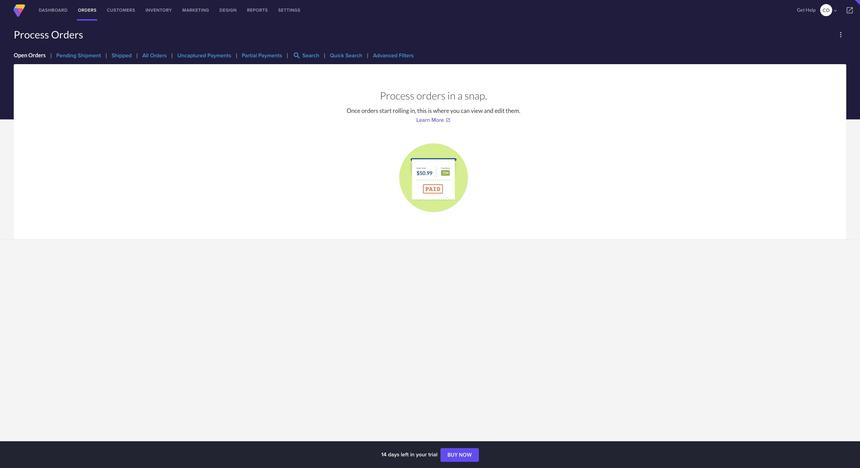 Task type: describe. For each thing, give the bounding box(es) containing it.
where
[[433, 107, 449, 114]]

shipped
[[112, 52, 132, 60]]

help
[[806, 7, 816, 13]]

all
[[142, 52, 149, 60]]

14
[[381, 451, 387, 459]]

 link
[[840, 0, 860, 21]]

quick search
[[330, 52, 362, 60]]

8 | from the left
[[367, 52, 369, 59]]

customers
[[107, 7, 135, 13]]

a
[[458, 89, 463, 102]]

design
[[220, 7, 237, 13]]

all orders link
[[142, 52, 167, 60]]

orders for once
[[362, 107, 378, 114]]

search for search
[[302, 52, 319, 60]]

left
[[401, 451, 409, 459]]

co
[[823, 7, 830, 13]]

and
[[484, 107, 494, 114]]

3 | from the left
[[136, 52, 138, 59]]

6 | from the left
[[287, 52, 288, 59]]

uncaptured
[[177, 52, 206, 60]]

get help
[[797, 7, 816, 13]]

process for process orders
[[14, 28, 49, 41]]

edit
[[495, 107, 505, 114]]

your
[[416, 451, 427, 459]]

more_vert button
[[836, 29, 846, 40]]

orders for process orders
[[51, 28, 83, 41]]

pending shipment link
[[56, 52, 101, 60]]

learn
[[416, 116, 430, 124]]

partial
[[242, 52, 257, 60]]

days
[[388, 451, 400, 459]]

quick search link
[[330, 52, 362, 60]]

advanced filters link
[[373, 52, 414, 60]]

trial
[[428, 451, 438, 459]]

dashboard link
[[34, 0, 73, 21]]

co 
[[823, 7, 839, 14]]

partial payments
[[242, 52, 282, 60]]


[[832, 8, 839, 14]]

uncaptured payments
[[177, 52, 231, 60]]

5 | from the left
[[236, 52, 237, 59]]

this
[[417, 107, 427, 114]]

2 | from the left
[[105, 52, 107, 59]]



Task type: locate. For each thing, give the bounding box(es) containing it.
orders inside once orders start rolling in, this is where you can view and edit them. learn more
[[362, 107, 378, 114]]

0 vertical spatial orders
[[417, 89, 446, 102]]

reports
[[247, 7, 268, 13]]

search right quick
[[346, 52, 362, 60]]

in right left
[[410, 451, 415, 459]]

1 horizontal spatial process
[[380, 89, 415, 102]]

orders
[[417, 89, 446, 102], [362, 107, 378, 114]]

process up rolling
[[380, 89, 415, 102]]

search for quick
[[346, 52, 362, 60]]

0 horizontal spatial search
[[302, 52, 319, 60]]

search
[[302, 52, 319, 60], [346, 52, 362, 60]]

2 search from the left
[[346, 52, 362, 60]]

process orders
[[14, 28, 83, 41]]

process orders in a snap.
[[380, 89, 487, 102]]

marketing
[[182, 7, 209, 13]]

once
[[347, 107, 360, 114]]

| left shipped
[[105, 52, 107, 59]]

1 vertical spatial in
[[410, 451, 415, 459]]

shipped link
[[112, 52, 132, 60]]

open orders
[[14, 52, 46, 59]]

1 payments from the left
[[208, 52, 231, 60]]

process up open orders
[[14, 28, 49, 41]]

payments for partial payments
[[258, 52, 282, 60]]

0 vertical spatial in
[[448, 89, 456, 102]]

|
[[50, 52, 52, 59], [105, 52, 107, 59], [136, 52, 138, 59], [171, 52, 173, 59], [236, 52, 237, 59], [287, 52, 288, 59], [324, 52, 325, 59], [367, 52, 369, 59]]

| left pending
[[50, 52, 52, 59]]

process
[[14, 28, 49, 41], [380, 89, 415, 102]]

1 horizontal spatial in
[[448, 89, 456, 102]]

pending
[[56, 52, 76, 60]]

search search
[[293, 52, 319, 60]]

uncaptured payments link
[[177, 52, 231, 60]]

| left advanced
[[367, 52, 369, 59]]

now
[[459, 452, 472, 458]]

advanced filters
[[373, 52, 414, 60]]

oops! you don't have any orders yet. image
[[399, 144, 468, 212]]

payments
[[208, 52, 231, 60], [258, 52, 282, 60]]

search
[[293, 52, 301, 60]]

search inside search search
[[302, 52, 319, 60]]

0 horizontal spatial process
[[14, 28, 49, 41]]

orders right 'open'
[[28, 52, 46, 59]]

more
[[432, 116, 444, 124]]

0 vertical spatial process
[[14, 28, 49, 41]]

them.
[[506, 107, 520, 114]]

4 | from the left
[[171, 52, 173, 59]]

advanced
[[373, 52, 398, 60]]

quick
[[330, 52, 344, 60]]

is
[[428, 107, 432, 114]]

buy now link
[[441, 449, 479, 462]]

view
[[471, 107, 483, 114]]

14 days left in your trial
[[381, 451, 439, 459]]

payments right partial
[[258, 52, 282, 60]]

0 horizontal spatial orders
[[362, 107, 378, 114]]

partial payments link
[[242, 52, 282, 60]]

more_vert
[[837, 31, 845, 39]]

orders
[[78, 7, 97, 13], [51, 28, 83, 41], [150, 52, 167, 60], [28, 52, 46, 59]]

once orders start rolling in, this is where you can view and edit them. learn more
[[347, 107, 520, 124]]

orders up pending
[[51, 28, 83, 41]]

orders right all
[[150, 52, 167, 60]]

snap.
[[465, 89, 487, 102]]


[[846, 6, 854, 14]]

| right the "all orders"
[[171, 52, 173, 59]]

search right search
[[302, 52, 319, 60]]

| left partial
[[236, 52, 237, 59]]

open orders link
[[14, 52, 46, 59]]

rolling
[[393, 107, 409, 114]]

| left quick
[[324, 52, 325, 59]]

all orders
[[142, 52, 167, 60]]

| left all
[[136, 52, 138, 59]]

2 payments from the left
[[258, 52, 282, 60]]

orders left start
[[362, 107, 378, 114]]

you
[[450, 107, 460, 114]]

shipment
[[78, 52, 101, 60]]

7 | from the left
[[324, 52, 325, 59]]

inventory
[[146, 7, 172, 13]]

orders left customers
[[78, 7, 97, 13]]

pending shipment
[[56, 52, 101, 60]]

in
[[448, 89, 456, 102], [410, 451, 415, 459]]

0 horizontal spatial in
[[410, 451, 415, 459]]

payments for uncaptured payments
[[208, 52, 231, 60]]

1 vertical spatial orders
[[362, 107, 378, 114]]

settings
[[278, 7, 301, 13]]

dashboard
[[39, 7, 68, 13]]

orders up 'is'
[[417, 89, 446, 102]]

1 search from the left
[[302, 52, 319, 60]]

open
[[14, 52, 27, 59]]

1 horizontal spatial orders
[[417, 89, 446, 102]]

learn more link
[[416, 116, 451, 124]]

payments right uncaptured on the left top of page
[[208, 52, 231, 60]]

buy
[[448, 452, 458, 458]]

buy now
[[448, 452, 472, 458]]

can
[[461, 107, 470, 114]]

in,
[[410, 107, 416, 114]]

process for process orders in a snap.
[[380, 89, 415, 102]]

filters
[[399, 52, 414, 60]]

1 | from the left
[[50, 52, 52, 59]]

in left a
[[448, 89, 456, 102]]

orders for process
[[417, 89, 446, 102]]

1 vertical spatial process
[[380, 89, 415, 102]]

orders for open orders
[[28, 52, 46, 59]]

0 horizontal spatial payments
[[208, 52, 231, 60]]

start
[[379, 107, 392, 114]]

1 horizontal spatial payments
[[258, 52, 282, 60]]

get
[[797, 7, 805, 13]]

| left search
[[287, 52, 288, 59]]

1 horizontal spatial search
[[346, 52, 362, 60]]

orders for all orders
[[150, 52, 167, 60]]



Task type: vqa. For each thing, say whether or not it's contained in the screenshot.
left Search
yes



